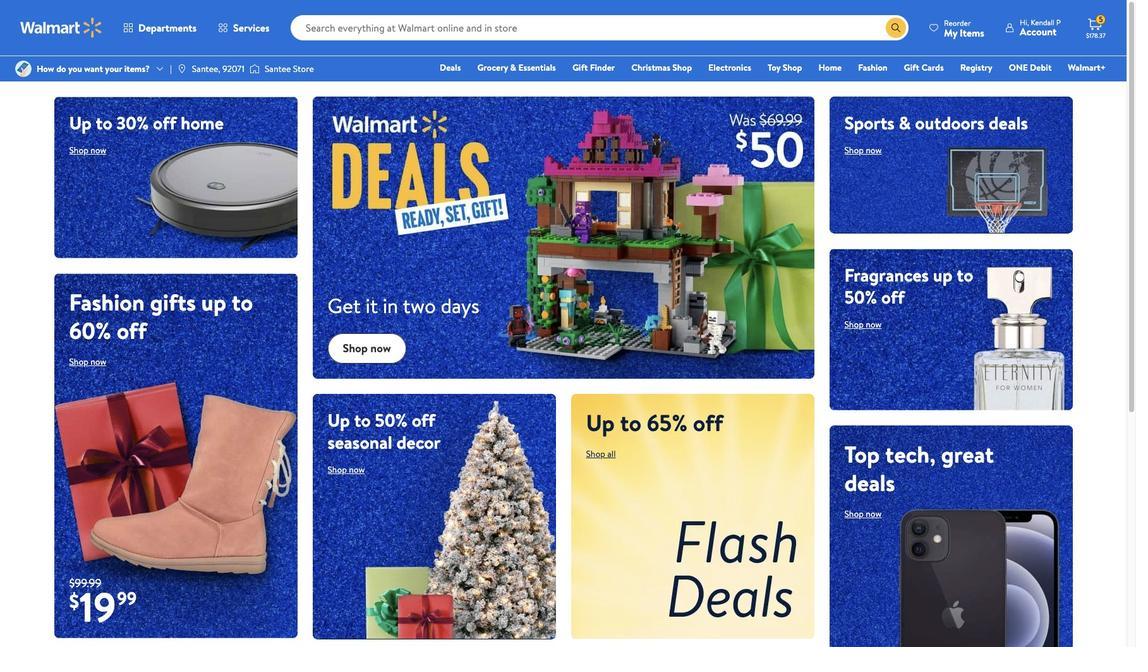 Task type: describe. For each thing, give the bounding box(es) containing it.
fragrances
[[845, 263, 929, 287]]

christmas shop link
[[626, 61, 698, 75]]

shop all
[[586, 448, 616, 461]]

services button
[[207, 13, 280, 43]]

walmart+
[[1069, 61, 1106, 74]]

& for sports
[[899, 111, 911, 135]]

5
[[1099, 14, 1104, 25]]

now for sports & outdoors deals
[[866, 144, 882, 157]]

$
[[69, 588, 79, 616]]

walmart+ link
[[1063, 61, 1112, 75]]

how
[[37, 63, 54, 75]]

shop now link for fashion gifts up to 60% off
[[69, 356, 106, 369]]

items?
[[124, 63, 150, 75]]

decor
[[397, 430, 441, 455]]

santee
[[265, 63, 291, 75]]

shop now for top tech, great deals
[[845, 508, 882, 521]]

registry link
[[955, 61, 999, 75]]

to inside fashion gifts up to 60% off
[[232, 287, 253, 319]]

search icon image
[[891, 23, 901, 33]]

30%
[[117, 111, 149, 135]]

sports
[[845, 111, 895, 135]]

|
[[170, 63, 172, 75]]

cards
[[922, 61, 944, 74]]

items
[[960, 26, 985, 40]]

gifts
[[150, 287, 196, 319]]

deals link
[[434, 61, 467, 75]]

fashion gifts up to 60% off
[[69, 287, 253, 347]]

shop for up to 50% off seasonal decor
[[328, 464, 347, 476]]

to for up to 30% off home
[[96, 111, 112, 135]]

was dollar $99.99, now dollar 19.99 group
[[54, 576, 137, 639]]

Search search field
[[291, 15, 909, 40]]

5 $178.37
[[1087, 14, 1106, 40]]

shop for sports & outdoors deals
[[845, 144, 864, 157]]

do
[[56, 63, 66, 75]]

p
[[1057, 17, 1061, 28]]

gift finder
[[573, 61, 615, 74]]

deals
[[440, 61, 461, 74]]

 image for santee store
[[250, 63, 260, 75]]

how do you want your items?
[[37, 63, 150, 75]]

reorder my items
[[944, 17, 985, 40]]

sports & outdoors deals
[[845, 111, 1029, 135]]

60%
[[69, 315, 111, 347]]

all
[[608, 448, 616, 461]]

shop all link
[[586, 448, 616, 461]]

up for up to 30% off home
[[69, 111, 92, 135]]

$99.99
[[69, 576, 101, 592]]

shop now link for top tech, great deals
[[845, 508, 882, 521]]

up for up to 50% off seasonal decor
[[328, 408, 350, 433]]

store
[[293, 63, 314, 75]]

santee store
[[265, 63, 314, 75]]

now for top tech, great deals
[[866, 508, 882, 521]]

$178.37
[[1087, 31, 1106, 40]]

hi, kendall p account
[[1020, 17, 1061, 39]]

clear search field text image
[[871, 23, 881, 33]]

one debit
[[1009, 61, 1052, 74]]

electronics link
[[703, 61, 757, 75]]

deals for top tech, great deals
[[845, 468, 896, 499]]

seasonal
[[328, 430, 392, 455]]

my
[[944, 26, 958, 40]]

fashion for fashion
[[859, 61, 888, 74]]

shop now link for sports & outdoors deals
[[845, 144, 882, 157]]

home
[[181, 111, 224, 135]]

essentials
[[519, 61, 556, 74]]

shop now link for up to 50% off seasonal decor
[[328, 464, 365, 476]]

christmas shop
[[632, 61, 692, 74]]

departments
[[138, 21, 197, 35]]

19
[[79, 580, 116, 636]]

50% inside fragrances up to 50% off
[[845, 285, 877, 309]]

up to 65% off
[[586, 408, 724, 439]]

to inside fragrances up to 50% off
[[957, 263, 974, 287]]

grocery & essentials
[[478, 61, 556, 74]]

reorder
[[944, 17, 971, 28]]

off for up to 30% off home
[[153, 111, 177, 135]]

services
[[233, 21, 270, 35]]

toy shop
[[768, 61, 802, 74]]

up to 30% off home
[[69, 111, 224, 135]]

shop now link for up to 30% off home
[[69, 144, 106, 157]]

fashion link
[[853, 61, 894, 75]]

account
[[1020, 25, 1057, 39]]

 image for santee, 92071
[[177, 64, 187, 74]]

to for up to 50% off seasonal decor
[[354, 408, 371, 433]]



Task type: vqa. For each thing, say whether or not it's contained in the screenshot.
Nov
no



Task type: locate. For each thing, give the bounding box(es) containing it.
shop now link for fragrances up to 50% off
[[845, 318, 882, 331]]

registry
[[961, 61, 993, 74]]

toy shop link
[[762, 61, 808, 75]]

65%
[[647, 408, 688, 439]]

shop now for fashion gifts up to 60% off
[[69, 356, 106, 369]]

off inside fragrances up to 50% off
[[882, 285, 905, 309]]

fragrances up to 50% off
[[845, 263, 974, 309]]

1 vertical spatial deals
[[845, 468, 896, 499]]

$99.99 $ 19 99
[[69, 576, 137, 636]]

0 vertical spatial deals
[[989, 111, 1029, 135]]

to
[[96, 111, 112, 135], [957, 263, 974, 287], [232, 287, 253, 319], [620, 408, 642, 439], [354, 408, 371, 433]]

shop now for up to 50% off seasonal decor
[[328, 464, 365, 476]]

shop for up to 30% off home
[[69, 144, 88, 157]]

1 horizontal spatial deals
[[989, 111, 1029, 135]]

up inside fashion gifts up to 60% off
[[201, 287, 226, 319]]

debit
[[1030, 61, 1052, 74]]

1 vertical spatial fashion
[[69, 287, 145, 319]]

now for fashion gifts up to 60% off
[[91, 356, 106, 369]]

0 horizontal spatial 50%
[[375, 408, 408, 433]]

up
[[934, 263, 953, 287], [201, 287, 226, 319]]

you
[[68, 63, 82, 75]]

 image right "92071"
[[250, 63, 260, 75]]

fashion inside fashion link
[[859, 61, 888, 74]]

up to 50% off seasonal decor
[[328, 408, 441, 455]]

kendall
[[1031, 17, 1055, 28]]

top tech, great deals
[[845, 439, 994, 499]]

0 vertical spatial 50%
[[845, 285, 877, 309]]

 image right |
[[177, 64, 187, 74]]

& right sports
[[899, 111, 911, 135]]

1 horizontal spatial up
[[328, 408, 350, 433]]

gift cards link
[[899, 61, 950, 75]]

off inside fashion gifts up to 60% off
[[117, 315, 147, 347]]

top
[[845, 439, 880, 471]]

tech,
[[886, 439, 936, 471]]

1 gift from the left
[[573, 61, 588, 74]]

shop now for fragrances up to 50% off
[[845, 318, 882, 331]]

outdoors
[[916, 111, 985, 135]]

 image
[[250, 63, 260, 75], [177, 64, 187, 74]]

50% inside up to 50% off seasonal decor
[[375, 408, 408, 433]]

your
[[105, 63, 122, 75]]

shop
[[673, 61, 692, 74], [783, 61, 802, 74], [69, 144, 88, 157], [845, 144, 864, 157], [845, 318, 864, 331], [343, 341, 368, 357], [69, 356, 88, 369], [586, 448, 606, 461], [328, 464, 347, 476], [845, 508, 864, 521]]

& for grocery
[[510, 61, 517, 74]]

up inside up to 50% off seasonal decor
[[328, 408, 350, 433]]

to for up to 65% off
[[620, 408, 642, 439]]

fashion
[[859, 61, 888, 74], [69, 287, 145, 319]]

1 vertical spatial &
[[899, 111, 911, 135]]

now
[[91, 144, 106, 157], [866, 144, 882, 157], [866, 318, 882, 331], [371, 341, 391, 357], [91, 356, 106, 369], [349, 464, 365, 476], [866, 508, 882, 521]]

great
[[942, 439, 994, 471]]

want
[[84, 63, 103, 75]]

gift finder link
[[567, 61, 621, 75]]

off
[[153, 111, 177, 135], [882, 285, 905, 309], [117, 315, 147, 347], [693, 408, 724, 439], [412, 408, 435, 433]]

99
[[117, 587, 137, 611]]

up inside fragrances up to 50% off
[[934, 263, 953, 287]]

0 vertical spatial &
[[510, 61, 517, 74]]

one
[[1009, 61, 1028, 74]]

gift for gift finder
[[573, 61, 588, 74]]

fashion for fashion gifts up to 60% off
[[69, 287, 145, 319]]

1 horizontal spatial  image
[[250, 63, 260, 75]]

up right gifts
[[201, 287, 226, 319]]

santee,
[[192, 63, 220, 75]]

1 vertical spatial 50%
[[375, 408, 408, 433]]

shop now link
[[69, 144, 106, 157], [845, 144, 882, 157], [845, 318, 882, 331], [328, 334, 406, 364], [69, 356, 106, 369], [328, 464, 365, 476], [845, 508, 882, 521]]

1 horizontal spatial fashion
[[859, 61, 888, 74]]

shop now for up to 30% off home
[[69, 144, 106, 157]]

& right "grocery"
[[510, 61, 517, 74]]

 image
[[15, 61, 32, 77]]

&
[[510, 61, 517, 74], [899, 111, 911, 135]]

walmart image
[[20, 18, 102, 38]]

grocery
[[478, 61, 508, 74]]

1 horizontal spatial gift
[[904, 61, 920, 74]]

0 horizontal spatial up
[[201, 287, 226, 319]]

2 gift from the left
[[904, 61, 920, 74]]

0 vertical spatial fashion
[[859, 61, 888, 74]]

shop for up to 65% off
[[586, 448, 606, 461]]

departments button
[[113, 13, 207, 43]]

now for fragrances up to 50% off
[[866, 318, 882, 331]]

gift for gift cards
[[904, 61, 920, 74]]

home link
[[813, 61, 848, 75]]

santee, 92071
[[192, 63, 245, 75]]

gift left cards
[[904, 61, 920, 74]]

off inside up to 50% off seasonal decor
[[412, 408, 435, 433]]

shop for fragrances up to 50% off
[[845, 318, 864, 331]]

92071
[[223, 63, 245, 75]]

1 horizontal spatial 50%
[[845, 285, 877, 309]]

finder
[[590, 61, 615, 74]]

1 horizontal spatial &
[[899, 111, 911, 135]]

0 horizontal spatial up
[[69, 111, 92, 135]]

deals for sports & outdoors deals
[[989, 111, 1029, 135]]

0 horizontal spatial  image
[[177, 64, 187, 74]]

shop for top tech, great deals
[[845, 508, 864, 521]]

up right "fragrances"
[[934, 263, 953, 287]]

Walmart Site-Wide search field
[[291, 15, 909, 40]]

gift left finder at the top right
[[573, 61, 588, 74]]

now for up to 30% off home
[[91, 144, 106, 157]]

shop now for sports & outdoors deals
[[845, 144, 882, 157]]

up
[[69, 111, 92, 135], [586, 408, 615, 439], [328, 408, 350, 433]]

to inside up to 50% off seasonal decor
[[354, 408, 371, 433]]

50%
[[845, 285, 877, 309], [375, 408, 408, 433]]

0 horizontal spatial deals
[[845, 468, 896, 499]]

shop for fashion gifts up to 60% off
[[69, 356, 88, 369]]

fashion inside fashion gifts up to 60% off
[[69, 287, 145, 319]]

up for up to 65% off
[[586, 408, 615, 439]]

toy
[[768, 61, 781, 74]]

0 horizontal spatial fashion
[[69, 287, 145, 319]]

christmas
[[632, 61, 671, 74]]

1 horizontal spatial up
[[934, 263, 953, 287]]

now for up to 50% off seasonal decor
[[349, 464, 365, 476]]

one debit link
[[1004, 61, 1058, 75]]

gift
[[573, 61, 588, 74], [904, 61, 920, 74]]

deals inside top tech, great deals
[[845, 468, 896, 499]]

electronics
[[709, 61, 752, 74]]

home
[[819, 61, 842, 74]]

shop now
[[69, 144, 106, 157], [845, 144, 882, 157], [845, 318, 882, 331], [343, 341, 391, 357], [69, 356, 106, 369], [328, 464, 365, 476], [845, 508, 882, 521]]

gift cards
[[904, 61, 944, 74]]

& inside the grocery & essentials link
[[510, 61, 517, 74]]

0 horizontal spatial gift
[[573, 61, 588, 74]]

2 horizontal spatial up
[[586, 408, 615, 439]]

off for up to 65% off
[[693, 408, 724, 439]]

0 horizontal spatial &
[[510, 61, 517, 74]]

off for up to 50% off seasonal decor
[[412, 408, 435, 433]]

deals
[[989, 111, 1029, 135], [845, 468, 896, 499]]

grocery & essentials link
[[472, 61, 562, 75]]

hi,
[[1020, 17, 1029, 28]]



